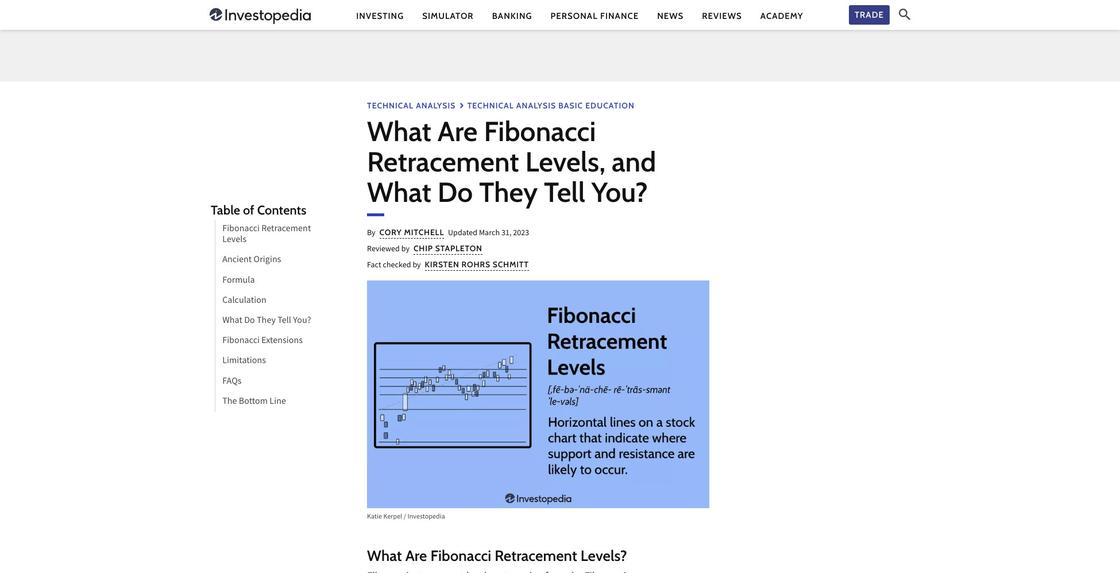 Task type: locate. For each thing, give the bounding box(es) containing it.
are inside what are fibonacci retracement levels, and what do they tell you?
[[438, 115, 478, 148]]

origins
[[254, 254, 281, 268]]

1 analysis from the left
[[416, 101, 456, 111]]

analysis left basic
[[516, 101, 556, 111]]

0 horizontal spatial technical
[[367, 101, 414, 111]]

0 vertical spatial by
[[401, 244, 410, 256]]

1 technical from the left
[[367, 101, 414, 111]]

cory mitchell link
[[380, 228, 444, 239]]

do
[[438, 176, 473, 209], [244, 315, 255, 329]]

fibonacci extensions link
[[215, 332, 303, 352]]

technical
[[367, 101, 414, 111], [468, 101, 514, 111]]

analysis for technical analysis
[[416, 101, 456, 111]]

1 horizontal spatial analysis
[[516, 101, 556, 111]]

fibonacci retracement levels link
[[215, 220, 332, 251]]

0 vertical spatial are
[[438, 115, 478, 148]]

1 vertical spatial they
[[257, 315, 276, 329]]

0 horizontal spatial tell
[[278, 315, 291, 329]]

personal finance
[[551, 11, 639, 21]]

kirsten
[[425, 260, 459, 270]]

1 horizontal spatial are
[[438, 115, 478, 148]]

do inside what are fibonacci retracement levels, and what do they tell you?
[[438, 176, 473, 209]]

calculation link
[[215, 292, 266, 312]]

retracement inside what are fibonacci retracement levels, and what do they tell you?
[[367, 145, 519, 179]]

formula
[[222, 274, 255, 288]]

fibonacci
[[484, 115, 596, 148], [222, 223, 260, 237], [222, 335, 260, 349], [431, 548, 491, 566]]

ancient origins
[[222, 254, 281, 268]]

0 horizontal spatial they
[[257, 315, 276, 329]]

0 vertical spatial tell
[[544, 176, 585, 209]]

reviews
[[702, 11, 742, 21]]

fibonacci down investopedia
[[431, 548, 491, 566]]

are down arrow right image
[[438, 115, 478, 148]]

fact
[[367, 260, 381, 273]]

2 vertical spatial retracement
[[495, 548, 577, 566]]

technical analysis basic education link
[[468, 101, 635, 111]]

investopedia homepage image
[[210, 7, 311, 25]]

0 vertical spatial you?
[[592, 176, 648, 209]]

banking link
[[492, 10, 532, 22]]

what down kerpel
[[367, 548, 402, 566]]

by down cory mitchell link
[[401, 244, 410, 256]]

what for what are fibonacci retracement levels, and what do they tell you?
[[367, 115, 431, 148]]

1 horizontal spatial do
[[438, 176, 473, 209]]

technical analysis basic education
[[468, 101, 635, 111]]

2 analysis from the left
[[516, 101, 556, 111]]

are
[[438, 115, 478, 148], [405, 548, 427, 566]]

they up fibonacci extensions
[[257, 315, 276, 329]]

fibonacci inside what are fibonacci retracement levels, and what do they tell you?
[[484, 115, 596, 148]]

education
[[586, 101, 635, 111]]

by down chip at the left of page
[[413, 260, 421, 273]]

what inside what do they tell you? link
[[222, 315, 242, 329]]

levels,
[[525, 145, 606, 179]]

schmitt
[[493, 260, 529, 270]]

0 horizontal spatial do
[[244, 315, 255, 329]]

0 horizontal spatial are
[[405, 548, 427, 566]]

they
[[479, 176, 538, 209], [257, 315, 276, 329]]

1 vertical spatial by
[[413, 260, 421, 273]]

they up 31,
[[479, 176, 538, 209]]

kirsten rohrs schmitt link
[[425, 260, 529, 271]]

1 vertical spatial tell
[[278, 315, 291, 329]]

banking
[[492, 11, 532, 21]]

news
[[657, 11, 684, 21]]

technical analysis
[[367, 101, 456, 111]]

chip
[[414, 244, 433, 254]]

do up updated
[[438, 176, 473, 209]]

1 horizontal spatial technical
[[468, 101, 514, 111]]

personal finance link
[[551, 10, 639, 22]]

ancient
[[222, 254, 252, 268]]

are for what are fibonacci retracement levels, and what do they tell you?
[[438, 115, 478, 148]]

faqs
[[222, 375, 242, 389]]

1 horizontal spatial you?
[[592, 176, 648, 209]]

what
[[367, 115, 431, 148], [367, 176, 431, 209], [222, 315, 242, 329], [367, 548, 402, 566]]

search image
[[899, 9, 911, 20]]

they inside what do they tell you? link
[[257, 315, 276, 329]]

table
[[211, 203, 240, 218]]

what for what do they tell you?
[[222, 315, 242, 329]]

0 horizontal spatial by
[[401, 244, 410, 256]]

0 vertical spatial they
[[479, 176, 538, 209]]

you?
[[592, 176, 648, 209], [293, 315, 311, 329]]

levels?
[[581, 548, 627, 566]]

news link
[[657, 10, 684, 22]]

retracement for what are fibonacci retracement levels?
[[495, 548, 577, 566]]

fibonacci inside fibonacci retracement levels
[[222, 223, 260, 237]]

1 vertical spatial are
[[405, 548, 427, 566]]

1 horizontal spatial by
[[413, 260, 421, 273]]

are down investopedia
[[405, 548, 427, 566]]

retracement
[[367, 145, 519, 179], [262, 223, 311, 237], [495, 548, 577, 566]]

academy
[[761, 11, 804, 21]]

1 vertical spatial you?
[[293, 315, 311, 329]]

fibonacci down technical analysis basic education link
[[484, 115, 596, 148]]

what are fibonacci retracement levels?
[[367, 548, 627, 566]]

investopedia
[[408, 513, 445, 524]]

1 vertical spatial retracement
[[262, 223, 311, 237]]

reviews link
[[702, 10, 742, 22]]

2 technical from the left
[[468, 101, 514, 111]]

contents
[[257, 203, 307, 218]]

limitations link
[[215, 352, 266, 373]]

1 horizontal spatial they
[[479, 176, 538, 209]]

analysis left arrow right image
[[416, 101, 456, 111]]

by
[[401, 244, 410, 256], [413, 260, 421, 273]]

0 vertical spatial retracement
[[367, 145, 519, 179]]

what down calculation link
[[222, 315, 242, 329]]

chip stapleton link
[[414, 244, 483, 255]]

fibonacci down of
[[222, 223, 260, 237]]

what down technical analysis
[[367, 115, 431, 148]]

0 vertical spatial do
[[438, 176, 473, 209]]

0 horizontal spatial you?
[[293, 315, 311, 329]]

personal
[[551, 11, 598, 21]]

retracement for what are fibonacci retracement levels, and what do they tell you?
[[367, 145, 519, 179]]

what are fibonacci retracement levels, and what do they tell you?
[[367, 115, 656, 209]]

reviewed
[[367, 244, 400, 256]]

tell
[[544, 176, 585, 209], [278, 315, 291, 329]]

0 horizontal spatial analysis
[[416, 101, 456, 111]]

do down calculation at the bottom of the page
[[244, 315, 255, 329]]

1 horizontal spatial tell
[[544, 176, 585, 209]]

analysis
[[416, 101, 456, 111], [516, 101, 556, 111]]



Task type: vqa. For each thing, say whether or not it's contained in the screenshot.
Compare
no



Task type: describe. For each thing, give the bounding box(es) containing it.
kerpel
[[383, 513, 402, 524]]

fibonacci up limitations
[[222, 335, 260, 349]]

checked
[[383, 260, 411, 273]]

2023
[[513, 228, 529, 240]]

fibonacci retracement levels image
[[367, 281, 710, 509]]

technical for technical analysis
[[367, 101, 414, 111]]

simulator link
[[422, 10, 474, 22]]

ancient origins link
[[215, 251, 281, 272]]

investing
[[356, 11, 404, 21]]

extensions
[[262, 335, 303, 349]]

formula link
[[215, 272, 255, 292]]

katie
[[367, 513, 382, 524]]

/
[[404, 513, 406, 524]]

bottom
[[239, 396, 268, 409]]

the bottom line link
[[215, 393, 286, 413]]

academy link
[[761, 10, 804, 22]]

march
[[479, 228, 500, 240]]

by
[[367, 228, 376, 240]]

fibonacci retracement levels
[[222, 223, 311, 248]]

arrow right image
[[458, 102, 465, 109]]

finance
[[600, 11, 639, 21]]

the
[[222, 396, 237, 409]]

technical for technical analysis basic education
[[468, 101, 514, 111]]

line
[[270, 396, 286, 409]]

limitations
[[222, 355, 266, 369]]

basic
[[559, 101, 583, 111]]

are for what are fibonacci retracement levels?
[[405, 548, 427, 566]]

31,
[[502, 228, 512, 240]]

analysis for technical analysis basic education
[[516, 101, 556, 111]]

retracement inside fibonacci retracement levels
[[262, 223, 311, 237]]

levels
[[222, 234, 247, 248]]

1 vertical spatial do
[[244, 315, 255, 329]]

mitchell
[[404, 228, 444, 238]]

updated
[[448, 228, 477, 240]]

of
[[243, 203, 254, 218]]

by cory mitchell updated march 31, 2023 reviewed by chip stapleton fact checked by kirsten rohrs schmitt
[[367, 228, 529, 273]]

trade link
[[849, 5, 890, 25]]

what do they tell you?
[[222, 315, 311, 329]]

stapleton
[[435, 244, 483, 254]]

what for what are fibonacci retracement levels?
[[367, 548, 402, 566]]

simulator
[[422, 11, 474, 21]]

katie kerpel / investopedia
[[367, 513, 445, 524]]

rohrs
[[462, 260, 491, 270]]

faqs link
[[215, 373, 242, 393]]

investing link
[[356, 10, 404, 22]]

they inside what are fibonacci retracement levels, and what do they tell you?
[[479, 176, 538, 209]]

technical analysis link
[[367, 101, 456, 111]]

calculation
[[222, 295, 266, 308]]

what do they tell you? link
[[215, 312, 311, 332]]

and
[[612, 145, 656, 179]]

cory
[[380, 228, 402, 238]]

table of contents
[[211, 203, 307, 218]]

fibonacci extensions
[[222, 335, 303, 349]]

you? inside what are fibonacci retracement levels, and what do they tell you?
[[592, 176, 648, 209]]

trade
[[855, 10, 884, 20]]

tell inside what are fibonacci retracement levels, and what do they tell you?
[[544, 176, 585, 209]]

what up cory
[[367, 176, 431, 209]]

the bottom line
[[222, 396, 286, 409]]



